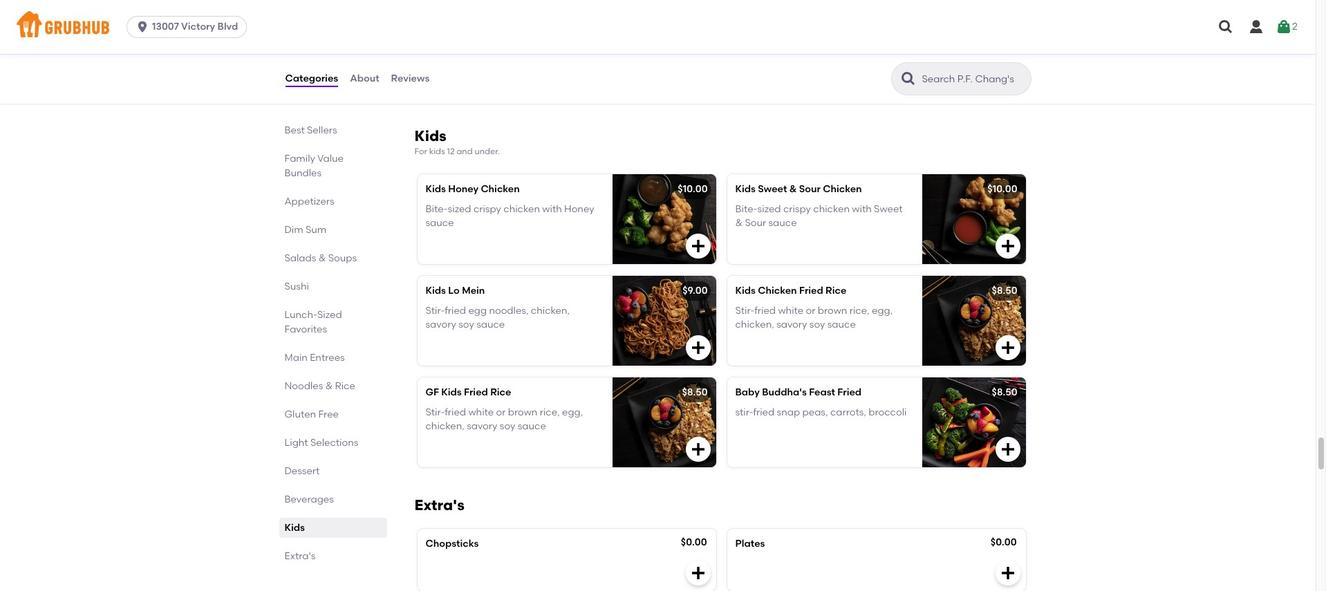 Task type: locate. For each thing, give the bounding box(es) containing it.
1 vertical spatial egg,
[[562, 406, 583, 418]]

kids for honey
[[426, 183, 446, 195]]

$8.50 for gf kids fried rice
[[683, 387, 708, 399]]

main navigation navigation
[[0, 0, 1316, 54]]

1 vertical spatial or
[[496, 406, 506, 418]]

bite-
[[426, 203, 448, 215], [736, 203, 758, 215]]

savory inside the stir-fried egg noodles, chicken, savory soy sauce
[[426, 319, 456, 331]]

fried for kids
[[445, 406, 466, 418]]

fried down the kids chicken fried rice
[[755, 305, 776, 316]]

with
[[543, 203, 562, 215], [852, 203, 872, 215]]

1 vertical spatial sweet
[[874, 203, 903, 215]]

for
[[415, 147, 427, 156]]

1 horizontal spatial crispy
[[784, 203, 811, 215]]

1 horizontal spatial stir-fried white or brown rice, egg, chicken, savory soy sauce
[[736, 305, 893, 331]]

1 horizontal spatial sized
[[758, 203, 781, 215]]

plates
[[736, 538, 765, 550]]

fried for chicken
[[800, 285, 824, 297]]

soy down the kids chicken fried rice
[[810, 319, 826, 331]]

1 horizontal spatial honey
[[565, 203, 595, 215]]

2 $0.00 from the left
[[991, 537, 1017, 549]]

fried for buddha's
[[754, 406, 775, 418]]

0 horizontal spatial $10.00
[[678, 183, 708, 195]]

sushi
[[285, 281, 309, 293]]

rice
[[826, 285, 847, 297], [335, 380, 355, 392], [491, 387, 511, 399]]

0 vertical spatial sweet
[[758, 183, 787, 195]]

1 vertical spatial white
[[469, 406, 494, 418]]

1 horizontal spatial $10.00
[[988, 183, 1018, 195]]

bundles
[[285, 167, 322, 179]]

soy down gf kids fried rice
[[500, 420, 516, 432]]

extra's
[[415, 497, 465, 514], [285, 551, 316, 562]]

about button
[[349, 54, 380, 104]]

white down the kids chicken fried rice
[[779, 305, 804, 316]]

crispy
[[474, 203, 501, 215], [784, 203, 811, 215]]

free
[[319, 409, 339, 421]]

0 horizontal spatial chicken,
[[426, 420, 465, 432]]

0 horizontal spatial rice,
[[540, 406, 560, 418]]

bite- down 'kids honey chicken'
[[426, 203, 448, 215]]

chicken, down 'gf'
[[426, 420, 465, 432]]

stir-fried white or brown rice, egg, chicken, savory soy sauce down the kids chicken fried rice
[[736, 305, 893, 331]]

2 horizontal spatial fried
[[838, 387, 862, 399]]

svg image
[[1218, 19, 1235, 35], [1249, 19, 1265, 35], [136, 20, 149, 34], [690, 340, 707, 356]]

favorites
[[285, 324, 327, 336]]

fried
[[445, 305, 466, 316], [755, 305, 776, 316], [445, 406, 466, 418], [754, 406, 775, 418]]

crispy inside "bite-sized crispy chicken with honey sauce"
[[474, 203, 501, 215]]

bite- down kids sweet & sour chicken
[[736, 203, 758, 215]]

1 horizontal spatial sour
[[800, 183, 821, 195]]

svg image
[[1276, 19, 1293, 35], [690, 238, 707, 255], [1000, 238, 1017, 255], [1000, 340, 1017, 356], [690, 441, 707, 458], [1000, 441, 1017, 458], [690, 565, 707, 582], [1000, 565, 1017, 582]]

$10.00
[[678, 183, 708, 195], [988, 183, 1018, 195]]

1 horizontal spatial chicken,
[[531, 305, 570, 316]]

2 crispy from the left
[[784, 203, 811, 215]]

0 horizontal spatial with
[[543, 203, 562, 215]]

$8.50 for kids chicken fried rice
[[992, 285, 1018, 297]]

brown down gf kids fried rice
[[508, 406, 538, 418]]

1 horizontal spatial rice
[[491, 387, 511, 399]]

dessert
[[285, 466, 320, 477]]

rice for gf kids fried rice
[[491, 387, 511, 399]]

soy
[[459, 319, 474, 331], [810, 319, 826, 331], [500, 420, 516, 432]]

stir-fried white or brown rice, egg, chicken, savory soy sauce
[[736, 305, 893, 331], [426, 406, 583, 432]]

1 vertical spatial honey
[[565, 203, 595, 215]]

1 $10.00 from the left
[[678, 183, 708, 195]]

1 crispy from the left
[[474, 203, 501, 215]]

1 horizontal spatial soy
[[500, 420, 516, 432]]

fried for kids
[[464, 387, 488, 399]]

13007 victory blvd
[[152, 21, 238, 33]]

white down gf kids fried rice
[[469, 406, 494, 418]]

chicken, down the kids chicken fried rice
[[736, 319, 775, 331]]

stir- for kids chicken fried rice
[[736, 305, 755, 316]]

0 horizontal spatial soy
[[459, 319, 474, 331]]

2 bite- from the left
[[736, 203, 758, 215]]

0 horizontal spatial bite-
[[426, 203, 448, 215]]

chicken, right "noodles,"
[[531, 305, 570, 316]]

chicken down 'kids honey chicken'
[[504, 203, 540, 215]]

main
[[285, 352, 308, 364]]

sauce
[[426, 217, 454, 229], [769, 217, 797, 229], [477, 319, 505, 331], [828, 319, 856, 331], [518, 420, 546, 432]]

savory down the kids chicken fried rice
[[777, 319, 808, 331]]

fried
[[800, 285, 824, 297], [464, 387, 488, 399], [838, 387, 862, 399]]

chicken,
[[531, 305, 570, 316], [736, 319, 775, 331], [426, 420, 465, 432]]

1 horizontal spatial white
[[779, 305, 804, 316]]

1 $0.00 from the left
[[681, 537, 707, 549]]

0 horizontal spatial $0.00
[[681, 537, 707, 549]]

gluten free
[[285, 409, 339, 421]]

0 horizontal spatial white
[[469, 406, 494, 418]]

kids inside kids for kids 12 and under.
[[415, 127, 447, 144]]

1 horizontal spatial brown
[[818, 305, 848, 316]]

chicken inside "bite-sized crispy chicken with honey sauce"
[[504, 203, 540, 215]]

best
[[285, 125, 305, 136]]

feast
[[810, 387, 836, 399]]

kids lo mein image
[[613, 276, 716, 366]]

crispy inside the bite-sized crispy chicken with sweet & sour sauce
[[784, 203, 811, 215]]

stir-fried white or brown rice, egg, chicken, savory soy sauce for kids chicken fried rice
[[736, 305, 893, 331]]

kids for kids 12 and under.
[[415, 127, 500, 156]]

2 horizontal spatial savory
[[777, 319, 808, 331]]

0 horizontal spatial sweet
[[758, 183, 787, 195]]

&
[[790, 183, 797, 195], [736, 217, 743, 229], [319, 252, 326, 264], [326, 380, 333, 392]]

fried down kids lo mein
[[445, 305, 466, 316]]

sour down kids sweet & sour chicken
[[745, 217, 767, 229]]

1 vertical spatial sour
[[745, 217, 767, 229]]

0 horizontal spatial sour
[[745, 217, 767, 229]]

savory down lo
[[426, 319, 456, 331]]

1 horizontal spatial rice,
[[850, 305, 870, 316]]

sized down kids sweet & sour chicken
[[758, 203, 781, 215]]

extra's down "beverages"
[[285, 551, 316, 562]]

sum
[[306, 224, 327, 236]]

1 horizontal spatial egg,
[[872, 305, 893, 316]]

or
[[806, 305, 816, 316], [496, 406, 506, 418]]

sized
[[448, 203, 471, 215], [758, 203, 781, 215]]

0 horizontal spatial chicken
[[481, 183, 520, 195]]

1 vertical spatial stir-fried white or brown rice, egg, chicken, savory soy sauce
[[426, 406, 583, 432]]

brown down the kids chicken fried rice
[[818, 305, 848, 316]]

with for sweet
[[852, 203, 872, 215]]

chicken down kids sweet & sour chicken
[[814, 203, 850, 215]]

rice, for kids chicken fried rice
[[850, 305, 870, 316]]

main entrees
[[285, 352, 345, 364]]

rice, for gf kids fried rice
[[540, 406, 560, 418]]

kids chicken fried rice
[[736, 285, 847, 297]]

bite- inside "bite-sized crispy chicken with honey sauce"
[[426, 203, 448, 215]]

& down kids sweet & sour chicken
[[736, 217, 743, 229]]

savory
[[426, 319, 456, 331], [777, 319, 808, 331], [467, 420, 498, 432]]

2 horizontal spatial rice
[[826, 285, 847, 297]]

1 horizontal spatial with
[[852, 203, 872, 215]]

sauce inside the bite-sized crispy chicken with sweet & sour sauce
[[769, 217, 797, 229]]

honey
[[448, 183, 479, 195], [565, 203, 595, 215]]

reviews
[[391, 73, 430, 84]]

savory for gf kids fried rice
[[467, 420, 498, 432]]

kids sweet & sour chicken
[[736, 183, 862, 195]]

brown for gf kids fried rice
[[508, 406, 538, 418]]

stir-fried egg noodles, chicken, savory soy sauce
[[426, 305, 570, 331]]

extra's up the 'chopsticks'
[[415, 497, 465, 514]]

$0.00
[[681, 537, 707, 549], [991, 537, 1017, 549]]

2 chicken from the left
[[814, 203, 850, 215]]

stir-
[[426, 305, 445, 316], [736, 305, 755, 316], [426, 406, 445, 418]]

$10.00 for bite-sized crispy chicken with honey sauce
[[678, 183, 708, 195]]

0 vertical spatial or
[[806, 305, 816, 316]]

stir-fried white or brown rice, egg, chicken, savory soy sauce down gf kids fried rice
[[426, 406, 583, 432]]

chicken, for kids chicken fried rice
[[736, 319, 775, 331]]

buddha's
[[762, 387, 807, 399]]

sweet
[[758, 183, 787, 195], [874, 203, 903, 215]]

1 vertical spatial rice,
[[540, 406, 560, 418]]

or down the kids chicken fried rice
[[806, 305, 816, 316]]

fried left snap
[[754, 406, 775, 418]]

0 horizontal spatial egg,
[[562, 406, 583, 418]]

baby
[[736, 387, 760, 399]]

sized down 'kids honey chicken'
[[448, 203, 471, 215]]

1 vertical spatial chicken,
[[736, 319, 775, 331]]

egg
[[469, 305, 487, 316]]

1 horizontal spatial savory
[[467, 420, 498, 432]]

1 horizontal spatial chicken
[[814, 203, 850, 215]]

0 vertical spatial sour
[[800, 183, 821, 195]]

0 horizontal spatial brown
[[508, 406, 538, 418]]

1 vertical spatial brown
[[508, 406, 538, 418]]

soy down egg
[[459, 319, 474, 331]]

kids
[[415, 127, 447, 144], [426, 183, 446, 195], [736, 183, 756, 195], [426, 285, 446, 297], [736, 285, 756, 297], [441, 387, 462, 399], [285, 522, 305, 534]]

baby buddha's feast fried image
[[922, 378, 1026, 468]]

savory down gf kids fried rice
[[467, 420, 498, 432]]

0 horizontal spatial sized
[[448, 203, 471, 215]]

$8.50
[[992, 285, 1018, 297], [683, 387, 708, 399], [992, 387, 1018, 399]]

1 with from the left
[[543, 203, 562, 215]]

0 horizontal spatial or
[[496, 406, 506, 418]]

chicken
[[504, 203, 540, 215], [814, 203, 850, 215]]

egg,
[[872, 305, 893, 316], [562, 406, 583, 418]]

chicken, for gf kids fried rice
[[426, 420, 465, 432]]

0 vertical spatial white
[[779, 305, 804, 316]]

soy inside the stir-fried egg noodles, chicken, savory soy sauce
[[459, 319, 474, 331]]

1 horizontal spatial bite-
[[736, 203, 758, 215]]

savory for kids chicken fried rice
[[777, 319, 808, 331]]

stir- down kids lo mein
[[426, 305, 445, 316]]

12
[[447, 147, 455, 156]]

with for honey
[[543, 203, 562, 215]]

1 horizontal spatial or
[[806, 305, 816, 316]]

rice,
[[850, 305, 870, 316], [540, 406, 560, 418]]

sized inside "bite-sized crispy chicken with honey sauce"
[[448, 203, 471, 215]]

0 vertical spatial brown
[[818, 305, 848, 316]]

0 horizontal spatial fried
[[464, 387, 488, 399]]

1 horizontal spatial extra's
[[415, 497, 465, 514]]

with inside "bite-sized crispy chicken with honey sauce"
[[543, 203, 562, 215]]

kids chicken fried rice image
[[922, 276, 1026, 366]]

family
[[285, 153, 315, 165]]

baby buddha's feast fried
[[736, 387, 862, 399]]

sauce inside "bite-sized crispy chicken with honey sauce"
[[426, 217, 454, 229]]

stir- down 'gf'
[[426, 406, 445, 418]]

0 horizontal spatial crispy
[[474, 203, 501, 215]]

sour
[[800, 183, 821, 195], [745, 217, 767, 229]]

stir-fried snap peas, carrots, broccoli
[[736, 406, 907, 418]]

search icon image
[[900, 71, 917, 87]]

stir- down the kids chicken fried rice
[[736, 305, 755, 316]]

1 horizontal spatial sweet
[[874, 203, 903, 215]]

reviews button
[[391, 54, 430, 104]]

0 horizontal spatial savory
[[426, 319, 456, 331]]

$0.00 for plates
[[991, 537, 1017, 549]]

0 horizontal spatial extra's
[[285, 551, 316, 562]]

1 horizontal spatial $0.00
[[991, 537, 1017, 549]]

2 vertical spatial chicken,
[[426, 420, 465, 432]]

0 vertical spatial rice,
[[850, 305, 870, 316]]

0 horizontal spatial rice
[[335, 380, 355, 392]]

chicken for kids sweet & sour chicken
[[814, 203, 850, 215]]

Search P.F. Chang's search field
[[921, 73, 1027, 86]]

2 $10.00 from the left
[[988, 183, 1018, 195]]

fried down gf kids fried rice
[[445, 406, 466, 418]]

0 vertical spatial chicken,
[[531, 305, 570, 316]]

egg, for gf kids fried rice
[[562, 406, 583, 418]]

lunch-
[[285, 309, 317, 321]]

crispy down 'kids honey chicken'
[[474, 203, 501, 215]]

1 sized from the left
[[448, 203, 471, 215]]

0 vertical spatial honey
[[448, 183, 479, 195]]

stir- for gf kids fried rice
[[426, 406, 445, 418]]

0 horizontal spatial stir-fried white or brown rice, egg, chicken, savory soy sauce
[[426, 406, 583, 432]]

crispy down kids sweet & sour chicken
[[784, 203, 811, 215]]

sour up the bite-sized crispy chicken with sweet & sour sauce
[[800, 183, 821, 195]]

white
[[779, 305, 804, 316], [469, 406, 494, 418]]

2 with from the left
[[852, 203, 872, 215]]

bite- for sauce
[[426, 203, 448, 215]]

sauce inside the stir-fried egg noodles, chicken, savory soy sauce
[[477, 319, 505, 331]]

0 vertical spatial egg,
[[872, 305, 893, 316]]

& inside the bite-sized crispy chicken with sweet & sour sauce
[[736, 217, 743, 229]]

kids for sweet
[[736, 183, 756, 195]]

2 sized from the left
[[758, 203, 781, 215]]

blvd
[[218, 21, 238, 33]]

chicken
[[481, 183, 520, 195], [823, 183, 862, 195], [758, 285, 797, 297]]

1 chicken from the left
[[504, 203, 540, 215]]

& up the bite-sized crispy chicken with sweet & sour sauce
[[790, 183, 797, 195]]

soy for gf kids fried rice
[[500, 420, 516, 432]]

0 horizontal spatial chicken
[[504, 203, 540, 215]]

kids for for
[[415, 127, 447, 144]]

1 bite- from the left
[[426, 203, 448, 215]]

2 horizontal spatial chicken
[[823, 183, 862, 195]]

or down gf kids fried rice
[[496, 406, 506, 418]]

chicken, inside the stir-fried egg noodles, chicken, savory soy sauce
[[531, 305, 570, 316]]

chicken inside the bite-sized crispy chicken with sweet & sour sauce
[[814, 203, 850, 215]]

fried inside the stir-fried egg noodles, chicken, savory soy sauce
[[445, 305, 466, 316]]

stir- inside the stir-fried egg noodles, chicken, savory soy sauce
[[426, 305, 445, 316]]

bite- inside the bite-sized crispy chicken with sweet & sour sauce
[[736, 203, 758, 215]]

13007 victory blvd button
[[127, 16, 253, 38]]

brown for kids chicken fried rice
[[818, 305, 848, 316]]

2 horizontal spatial chicken,
[[736, 319, 775, 331]]

lo
[[448, 285, 460, 297]]

$10.00 for bite-sized crispy chicken with sweet & sour sauce
[[988, 183, 1018, 195]]

or for kids chicken fried rice
[[806, 305, 816, 316]]

2 horizontal spatial soy
[[810, 319, 826, 331]]

0 vertical spatial extra's
[[415, 497, 465, 514]]

sized inside the bite-sized crispy chicken with sweet & sour sauce
[[758, 203, 781, 215]]

0 vertical spatial stir-fried white or brown rice, egg, chicken, savory soy sauce
[[736, 305, 893, 331]]

with inside the bite-sized crispy chicken with sweet & sour sauce
[[852, 203, 872, 215]]

1 horizontal spatial fried
[[800, 285, 824, 297]]

brown
[[818, 305, 848, 316], [508, 406, 538, 418]]

2
[[1293, 21, 1298, 32]]

0 horizontal spatial honey
[[448, 183, 479, 195]]



Task type: vqa. For each thing, say whether or not it's contained in the screenshot.
the leftmost Sweet
yes



Task type: describe. For each thing, give the bounding box(es) containing it.
about
[[350, 73, 379, 84]]

svg image inside 13007 victory blvd button
[[136, 20, 149, 34]]

categories
[[285, 73, 338, 84]]

value
[[318, 153, 344, 165]]

bite-sized crispy chicken with sweet & sour sauce
[[736, 203, 903, 229]]

sour inside the bite-sized crispy chicken with sweet & sour sauce
[[745, 217, 767, 229]]

bottled water image
[[613, 9, 716, 99]]

bite- for &
[[736, 203, 758, 215]]

chopsticks
[[426, 538, 479, 550]]

kids honey chicken image
[[613, 174, 716, 264]]

$0.00 for chopsticks
[[681, 537, 707, 549]]

svg image inside 2 button
[[1276, 19, 1293, 35]]

light selections
[[285, 437, 359, 449]]

honey inside "bite-sized crispy chicken with honey sauce"
[[565, 203, 595, 215]]

kids lo mein
[[426, 285, 485, 297]]

dim
[[285, 224, 303, 236]]

soups
[[328, 252, 357, 264]]

2 button
[[1276, 15, 1298, 39]]

mein
[[462, 285, 485, 297]]

peas,
[[803, 406, 828, 418]]

rice for kids chicken fried rice
[[826, 285, 847, 297]]

kids for lo
[[426, 285, 446, 297]]

crispy for chicken
[[474, 203, 501, 215]]

white for kids
[[469, 406, 494, 418]]

soy for kids chicken fried rice
[[810, 319, 826, 331]]

bite-sized crispy chicken with honey sauce
[[426, 203, 595, 229]]

sized for sweet
[[758, 203, 781, 215]]

stir-
[[736, 406, 754, 418]]

best sellers
[[285, 125, 337, 136]]

& right noodles
[[326, 380, 333, 392]]

noodles & rice
[[285, 380, 355, 392]]

sellers
[[307, 125, 337, 136]]

victory
[[181, 21, 215, 33]]

fried for lo
[[445, 305, 466, 316]]

chicken for kids honey chicken
[[504, 203, 540, 215]]

entrees
[[310, 352, 345, 364]]

gf
[[426, 387, 439, 399]]

selections
[[311, 437, 359, 449]]

gluten
[[285, 409, 316, 421]]

or for gf kids fried rice
[[496, 406, 506, 418]]

fried for chicken
[[755, 305, 776, 316]]

& left the soups
[[319, 252, 326, 264]]

stir-fried white or brown rice, egg, chicken, savory soy sauce for gf kids fried rice
[[426, 406, 583, 432]]

13007
[[152, 21, 179, 33]]

1 vertical spatial extra's
[[285, 551, 316, 562]]

carrots,
[[831, 406, 867, 418]]

kids sweet & sour chicken image
[[922, 174, 1026, 264]]

egg, for kids chicken fried rice
[[872, 305, 893, 316]]

lunch-sized favorites
[[285, 309, 342, 336]]

broccoli
[[869, 406, 907, 418]]

kids for chicken
[[736, 285, 756, 297]]

noodles
[[285, 380, 323, 392]]

and
[[457, 147, 473, 156]]

snap
[[777, 406, 800, 418]]

salads & soups
[[285, 252, 357, 264]]

kids
[[429, 147, 445, 156]]

$9.00
[[683, 285, 708, 297]]

stir- for kids lo mein
[[426, 305, 445, 316]]

kids honey chicken
[[426, 183, 520, 195]]

sized
[[317, 309, 342, 321]]

sized for honey
[[448, 203, 471, 215]]

salads
[[285, 252, 316, 264]]

family value bundles
[[285, 153, 344, 179]]

1 horizontal spatial chicken
[[758, 285, 797, 297]]

gf kids fried rice image
[[613, 378, 716, 468]]

categories button
[[285, 54, 339, 104]]

light
[[285, 437, 308, 449]]

gf kids fried rice
[[426, 387, 511, 399]]

dim sum
[[285, 224, 327, 236]]

beverages
[[285, 494, 334, 506]]

sweet inside the bite-sized crispy chicken with sweet & sour sauce
[[874, 203, 903, 215]]

appetizers
[[285, 196, 335, 208]]

under.
[[475, 147, 500, 156]]

white for chicken
[[779, 305, 804, 316]]

$8.50 for baby buddha's feast fried
[[992, 387, 1018, 399]]

crispy for &
[[784, 203, 811, 215]]

noodles,
[[489, 305, 529, 316]]



